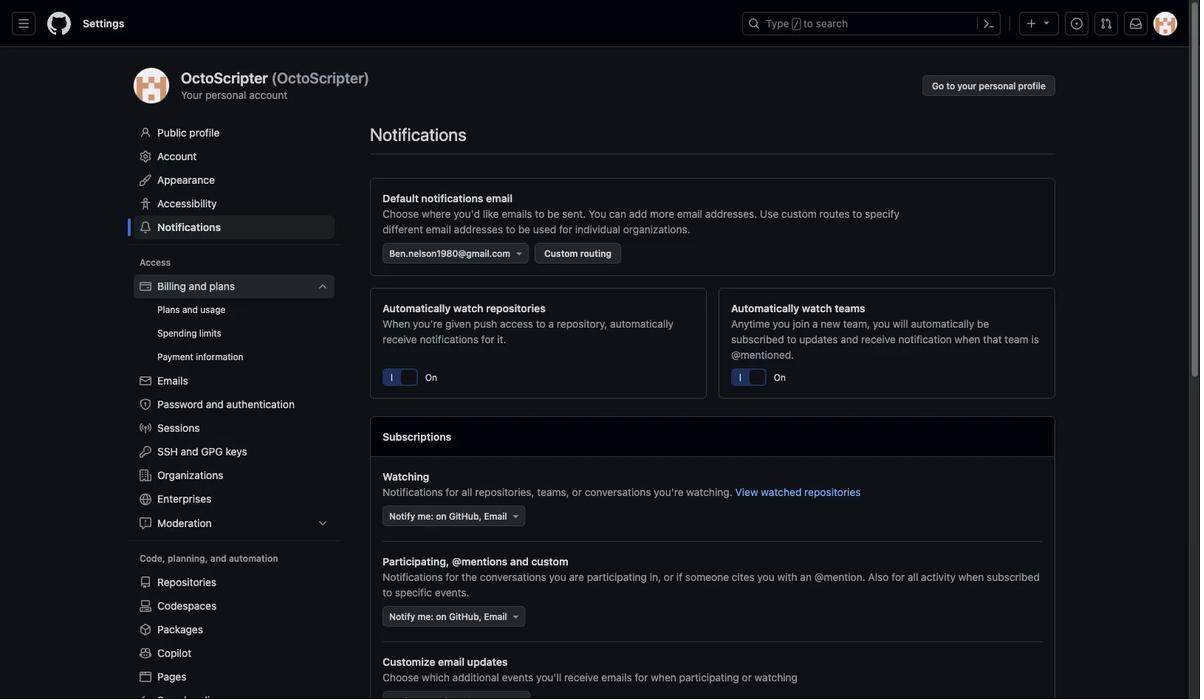 Task type: locate. For each thing, give the bounding box(es) containing it.
1 watch from the left
[[453, 302, 483, 314]]

2 on from the left
[[774, 372, 786, 383]]

repositories inside watching notifications for all repositories, teams, or conversations you're watching. view watched repositories
[[804, 486, 861, 498]]

0 vertical spatial notify me: on github, email
[[389, 511, 507, 521]]

events
[[502, 671, 533, 684]]

you're inside watching notifications for all repositories, teams, or conversations you're watching. view watched repositories
[[654, 486, 684, 498]]

1 horizontal spatial all
[[908, 571, 918, 583]]

usage
[[200, 305, 226, 315]]

watch inside automatically watch repositories when you're given push access to a repository, automatically receive notifications for it.
[[453, 302, 483, 314]]

and up plans and usage
[[189, 280, 207, 292]]

you left are
[[549, 571, 566, 583]]

1 vertical spatial when
[[958, 571, 984, 583]]

triangle down image up events
[[510, 611, 522, 623]]

on down 'events.'
[[436, 612, 447, 622]]

choose inside 'default notifications email choose where you'd like emails to be sent. you can add more email addresses. use custom routes to specify different email addresses to be used for individual organizations.'
[[383, 208, 419, 220]]

be up that
[[977, 318, 989, 330]]

or left watching
[[742, 671, 752, 684]]

0 vertical spatial subscribed
[[731, 333, 784, 345]]

conversations for you
[[480, 571, 546, 583]]

1 on from the top
[[436, 511, 447, 521]]

1 vertical spatial updates
[[467, 656, 508, 668]]

automatically up "notification"
[[911, 318, 974, 330]]

triangle down image left custom
[[513, 247, 525, 259]]

notify for watching notifications for all repositories, teams, or conversations you're watching. view watched repositories
[[389, 511, 415, 521]]

you're inside automatically watch repositories when you're given push access to a repository, automatically receive notifications for it.
[[413, 318, 443, 330]]

updates inside automatically watch teams anytime you join a new team, you will automatically be subscribed to updates and receive notification when that team is @mentioned.
[[799, 333, 838, 345]]

to inside participating, @mentions and custom notifications for the conversations you are participating in, or if someone cites you with an @mention. also for all activity when subscribed to specific events.
[[383, 586, 392, 599]]

custom
[[781, 208, 817, 220], [531, 555, 568, 568]]

triangle down image
[[513, 247, 525, 259], [510, 611, 522, 623], [515, 696, 527, 699]]

receive right you'll
[[564, 671, 599, 684]]

2 horizontal spatial be
[[977, 318, 989, 330]]

personal inside the octoscripter (octoscripter) your personal account
[[205, 89, 246, 101]]

key image
[[140, 446, 151, 458]]

notifications inside watching notifications for all repositories, teams, or conversations you're watching. view watched repositories
[[383, 486, 443, 498]]

automatically for will
[[911, 318, 974, 330]]

repositories right watched
[[804, 486, 861, 498]]

automatically up when
[[383, 302, 451, 314]]

1 a from the left
[[548, 318, 554, 330]]

automatically right repository,
[[610, 318, 674, 330]]

0 horizontal spatial automatically
[[383, 302, 451, 314]]

you're
[[413, 318, 443, 330], [654, 486, 684, 498]]

notifications
[[421, 192, 483, 204], [420, 333, 478, 345]]

1 vertical spatial or
[[664, 571, 674, 583]]

repository,
[[557, 318, 607, 330]]

1 on from the left
[[425, 372, 437, 383]]

1 vertical spatial me:
[[418, 612, 434, 622]]

1 vertical spatial participating
[[679, 671, 739, 684]]

1 vertical spatial all
[[908, 571, 918, 583]]

1 notify me: on github, email from the top
[[389, 511, 507, 521]]

receive inside automatically watch teams anytime you join a new team, you will automatically be subscribed to updates and receive notification when that team is @mentioned.
[[861, 333, 896, 345]]

1 automatically from the left
[[610, 318, 674, 330]]

join
[[793, 318, 810, 330]]

receive down when
[[383, 333, 417, 345]]

0 vertical spatial on
[[436, 511, 447, 521]]

and up the "repositories" link
[[210, 554, 227, 564]]

to right /
[[804, 17, 813, 30]]

account
[[249, 89, 288, 101]]

conversations inside participating, @mentions and custom notifications for the conversations you are participating in, or if someone cites you with an @mention. also for all activity when subscribed to specific events.
[[480, 571, 546, 583]]

0 horizontal spatial receive
[[383, 333, 417, 345]]

0 vertical spatial you're
[[413, 318, 443, 330]]

1 horizontal spatial be
[[547, 208, 559, 220]]

github, for repositories,
[[449, 511, 482, 521]]

1 vertical spatial notify
[[389, 612, 415, 622]]

notify me: on github, email up @mentions
[[389, 511, 507, 521]]

0 vertical spatial choose
[[383, 208, 419, 220]]

personal right the your
[[979, 81, 1016, 91]]

2 me: from the top
[[418, 612, 434, 622]]

triangle down image
[[1041, 17, 1052, 28], [510, 510, 522, 522]]

when
[[955, 333, 980, 345], [958, 571, 984, 583], [651, 671, 676, 684]]

automatically for when
[[383, 302, 451, 314]]

0 vertical spatial conversations
[[585, 486, 651, 498]]

2 notify me: on github, email from the top
[[389, 612, 507, 622]]

triangle down image for conversations
[[510, 611, 522, 623]]

email up which
[[438, 656, 465, 668]]

access
[[140, 257, 171, 268]]

custom down teams,
[[531, 555, 568, 568]]

organizations link
[[134, 464, 335, 487]]

email up like
[[486, 192, 513, 204]]

you're left "given"
[[413, 318, 443, 330]]

0 vertical spatial or
[[572, 486, 582, 498]]

your
[[957, 81, 976, 91]]

new
[[821, 318, 840, 330]]

0 vertical spatial notifications
[[421, 192, 483, 204]]

1 horizontal spatial watch
[[802, 302, 832, 314]]

emails right you'll
[[601, 671, 632, 684]]

1 vertical spatial custom
[[531, 555, 568, 568]]

you
[[773, 318, 790, 330], [873, 318, 890, 330], [549, 571, 566, 583], [757, 571, 775, 583]]

me: down specific
[[418, 612, 434, 622]]

individual
[[575, 223, 620, 235]]

1 vertical spatial you're
[[654, 486, 684, 498]]

to right access
[[536, 318, 546, 330]]

github, down 'events.'
[[449, 612, 482, 622]]

on up participating,
[[436, 511, 447, 521]]

chevron down image
[[317, 281, 329, 292]]

receive down team,
[[861, 333, 896, 345]]

@mentioned.
[[731, 349, 794, 361]]

notifications inside participating, @mentions and custom notifications for the conversations you are participating in, or if someone cites you with an @mention. also for all activity when subscribed to specific events.
[[383, 571, 443, 583]]

code, planning, and automation list
[[134, 571, 335, 699]]

0 vertical spatial notify
[[389, 511, 415, 521]]

0 vertical spatial triangle down image
[[513, 247, 525, 259]]

notifications up default
[[370, 124, 467, 145]]

triangle down image down repositories,
[[510, 510, 522, 522]]

2 horizontal spatial receive
[[861, 333, 896, 345]]

1 vertical spatial subscribed
[[987, 571, 1040, 583]]

watch up new
[[802, 302, 832, 314]]

addresses.
[[705, 208, 757, 220]]

0 vertical spatial email
[[484, 511, 507, 521]]

2 a from the left
[[812, 318, 818, 330]]

when inside the customize email updates choose which additional events you'll receive emails for when participating or watching
[[651, 671, 676, 684]]

0 horizontal spatial triangle down image
[[510, 510, 522, 522]]

updates up additional
[[467, 656, 508, 668]]

automatically for anytime
[[731, 302, 799, 314]]

notify down watching
[[389, 511, 415, 521]]

on
[[436, 511, 447, 521], [436, 612, 447, 622]]

conversations
[[585, 486, 651, 498], [480, 571, 546, 583]]

automatically for repository,
[[610, 318, 674, 330]]

1 horizontal spatial custom
[[781, 208, 817, 220]]

and inside participating, @mentions and custom notifications for the conversations you are participating in, or if someone cites you with an @mention. also for all activity when subscribed to specific events.
[[510, 555, 529, 568]]

person image
[[140, 127, 151, 139]]

billing
[[157, 280, 186, 292]]

plans
[[157, 305, 180, 315]]

on for notifications
[[436, 612, 447, 622]]

watch inside automatically watch teams anytime you join a new team, you will automatically be subscribed to updates and receive notification when that team is @mentioned.
[[802, 302, 832, 314]]

to left specific
[[383, 586, 392, 599]]

information
[[196, 352, 243, 362]]

automatically up anytime
[[731, 302, 799, 314]]

emails inside the customize email updates choose which additional events you'll receive emails for when participating or watching
[[601, 671, 632, 684]]

custom right use
[[781, 208, 817, 220]]

spending
[[157, 328, 197, 339]]

watch
[[453, 302, 483, 314], [802, 302, 832, 314]]

2 choose from the top
[[383, 671, 419, 684]]

additional
[[452, 671, 499, 684]]

accessibility
[[157, 198, 217, 210]]

0 vertical spatial github,
[[449, 511, 482, 521]]

notifications up specific
[[383, 571, 443, 583]]

specify
[[865, 208, 900, 220]]

emails right like
[[502, 208, 532, 220]]

2 github, from the top
[[449, 612, 482, 622]]

a inside automatically watch teams anytime you join a new team, you will automatically be subscribed to updates and receive notification when that team is @mentioned.
[[812, 318, 818, 330]]

participating left in, on the bottom right of page
[[587, 571, 647, 583]]

repositories,
[[475, 486, 534, 498]]

triangle down image down events
[[515, 696, 527, 699]]

or
[[572, 486, 582, 498], [664, 571, 674, 583], [742, 671, 752, 684]]

all left activity
[[908, 571, 918, 583]]

1 notify from the top
[[389, 511, 415, 521]]

copilot image
[[140, 648, 151, 659]]

2 on from the top
[[436, 612, 447, 622]]

more
[[650, 208, 674, 220]]

1 horizontal spatial profile
[[1018, 81, 1046, 91]]

can
[[609, 208, 626, 220]]

1 vertical spatial email
[[484, 612, 507, 622]]

triangle down image inside ben.nelson1980@gmail.com popup button
[[513, 247, 525, 259]]

personal for to
[[979, 81, 1016, 91]]

conversations right teams,
[[585, 486, 651, 498]]

in,
[[650, 571, 661, 583]]

repositories
[[486, 302, 546, 314], [804, 486, 861, 498]]

ssh and gpg keys link
[[134, 440, 335, 464]]

1 vertical spatial github,
[[449, 612, 482, 622]]

1 vertical spatial emails
[[601, 671, 632, 684]]

1 horizontal spatial automatically
[[911, 318, 974, 330]]

subscribed
[[731, 333, 784, 345], [987, 571, 1040, 583]]

automatically inside automatically watch repositories when you're given push access to a repository, automatically receive notifications for it.
[[610, 318, 674, 330]]

organization image
[[140, 470, 151, 482]]

notifications down "given"
[[420, 333, 478, 345]]

enterprises link
[[134, 487, 335, 512]]

watch up "given"
[[453, 302, 483, 314]]

email down repositories,
[[484, 511, 507, 521]]

personal inside 'go to your personal profile' link
[[979, 81, 1016, 91]]

or inside watching notifications for all repositories, teams, or conversations you're watching. view watched repositories
[[572, 486, 582, 498]]

1 vertical spatial profile
[[189, 127, 220, 139]]

automatically
[[383, 302, 451, 314], [731, 302, 799, 314]]

0 vertical spatial when
[[955, 333, 980, 345]]

1 horizontal spatial or
[[664, 571, 674, 583]]

access
[[500, 318, 533, 330]]

on for subscribed
[[774, 372, 786, 383]]

and down team,
[[841, 333, 858, 345]]

github, for notifications
[[449, 612, 482, 622]]

plus image
[[1026, 18, 1038, 30]]

2 automatically from the left
[[731, 302, 799, 314]]

1 horizontal spatial automatically
[[731, 302, 799, 314]]

spending limits link
[[134, 322, 335, 346]]

bell image
[[140, 222, 151, 233]]

or right teams,
[[572, 486, 582, 498]]

1 horizontal spatial you're
[[654, 486, 684, 498]]

choose down customize
[[383, 671, 419, 684]]

to down join
[[787, 333, 797, 345]]

0 horizontal spatial a
[[548, 318, 554, 330]]

packages
[[157, 624, 203, 636]]

and inside automatically watch teams anytime you join a new team, you will automatically be subscribed to updates and receive notification when that team is @mentioned.
[[841, 333, 858, 345]]

0 horizontal spatial custom
[[531, 555, 568, 568]]

conversations down @mentions
[[480, 571, 546, 583]]

1 vertical spatial conversations
[[480, 571, 546, 583]]

a left repository,
[[548, 318, 554, 330]]

email down @mentions
[[484, 612, 507, 622]]

2 vertical spatial when
[[651, 671, 676, 684]]

participating left watching
[[679, 671, 739, 684]]

gpg
[[201, 446, 223, 458]]

like
[[483, 208, 499, 220]]

1 vertical spatial triangle down image
[[510, 611, 522, 623]]

2 vertical spatial triangle down image
[[515, 696, 527, 699]]

customize email updates choose which additional events you'll receive emails for when participating or watching
[[383, 656, 798, 684]]

profile down plus icon on the right top of the page
[[1018, 81, 1046, 91]]

1 horizontal spatial receive
[[564, 671, 599, 684]]

notify for participating, @mentions and custom notifications for the conversations you are participating in, or if someone cites you with an @mention. also for all activity when subscribed to specific events.
[[389, 612, 415, 622]]

credit card image
[[140, 281, 151, 292]]

given
[[445, 318, 471, 330]]

1 vertical spatial triangle down image
[[510, 510, 522, 522]]

go to your personal profile
[[932, 81, 1046, 91]]

personal down octoscripter
[[205, 89, 246, 101]]

1 horizontal spatial participating
[[679, 671, 739, 684]]

1 github, from the top
[[449, 511, 482, 521]]

1 horizontal spatial subscribed
[[987, 571, 1040, 583]]

type / to search
[[766, 17, 848, 30]]

0 vertical spatial participating
[[587, 571, 647, 583]]

notifications down watching
[[383, 486, 443, 498]]

you left with
[[757, 571, 775, 583]]

2 vertical spatial be
[[977, 318, 989, 330]]

where
[[422, 208, 451, 220]]

github, down repositories,
[[449, 511, 482, 521]]

2 horizontal spatial or
[[742, 671, 752, 684]]

codespaces
[[157, 600, 217, 612]]

1 vertical spatial repositories
[[804, 486, 861, 498]]

a inside automatically watch repositories when you're given push access to a repository, automatically receive notifications for it.
[[548, 318, 554, 330]]

or inside participating, @mentions and custom notifications for the conversations you are participating in, or if someone cites you with an @mention. also for all activity when subscribed to specific events.
[[664, 571, 674, 583]]

1 vertical spatial choose
[[383, 671, 419, 684]]

automatically inside automatically watch repositories when you're given push access to a repository, automatically receive notifications for it.
[[383, 302, 451, 314]]

notifications image
[[1130, 18, 1142, 30]]

authentication
[[226, 398, 295, 411]]

on
[[425, 372, 437, 383], [774, 372, 786, 383]]

0 horizontal spatial be
[[518, 223, 530, 235]]

2 notify from the top
[[389, 612, 415, 622]]

0 horizontal spatial you're
[[413, 318, 443, 330]]

me: down watching
[[418, 511, 434, 521]]

public profile
[[157, 127, 220, 139]]

account link
[[134, 145, 335, 168]]

0 horizontal spatial participating
[[587, 571, 647, 583]]

automatically
[[610, 318, 674, 330], [911, 318, 974, 330]]

notify down specific
[[389, 612, 415, 622]]

updates
[[799, 333, 838, 345], [467, 656, 508, 668]]

repositories up access
[[486, 302, 546, 314]]

2 automatically from the left
[[911, 318, 974, 330]]

and inside list
[[182, 305, 198, 315]]

you're left watching.
[[654, 486, 684, 498]]

choose inside the customize email updates choose which additional events you'll receive emails for when participating or watching
[[383, 671, 419, 684]]

type
[[766, 17, 789, 30]]

enterprises
[[157, 493, 211, 505]]

and right plans
[[182, 305, 198, 315]]

choose down default
[[383, 208, 419, 220]]

0 horizontal spatial automatically
[[610, 318, 674, 330]]

1 email from the top
[[484, 511, 507, 521]]

a right join
[[812, 318, 818, 330]]

ssh and gpg keys
[[157, 446, 247, 458]]

0 horizontal spatial subscribed
[[731, 333, 784, 345]]

0 vertical spatial emails
[[502, 208, 532, 220]]

which
[[422, 671, 450, 684]]

personal for (octoscripter)
[[205, 89, 246, 101]]

moderation button
[[134, 512, 335, 535]]

@mentions
[[452, 555, 508, 568]]

email for and
[[484, 612, 507, 622]]

paintbrush image
[[140, 174, 151, 186]]

1 horizontal spatial conversations
[[585, 486, 651, 498]]

choose for choose where you'd like emails to be sent. you can add more email addresses. use custom routes to specify different email addresses to be used for individual organizations.
[[383, 208, 419, 220]]

conversations inside watching notifications for all repositories, teams, or conversations you're watching. view watched repositories
[[585, 486, 651, 498]]

1 me: from the top
[[418, 511, 434, 521]]

0 horizontal spatial watch
[[453, 302, 483, 314]]

custom
[[544, 248, 578, 258]]

on up subscriptions
[[425, 372, 437, 383]]

be
[[547, 208, 559, 220], [518, 223, 530, 235], [977, 318, 989, 330]]

participating inside the customize email updates choose which additional events you'll receive emails for when participating or watching
[[679, 671, 739, 684]]

triangle down image right plus icon on the right top of the page
[[1041, 17, 1052, 28]]

1 horizontal spatial updates
[[799, 333, 838, 345]]

billing and plans button
[[134, 275, 335, 298]]

1 horizontal spatial triangle down image
[[1041, 17, 1052, 28]]

0 vertical spatial me:
[[418, 511, 434, 521]]

routing
[[580, 248, 612, 258]]

2 email from the top
[[484, 612, 507, 622]]

1 choose from the top
[[383, 208, 419, 220]]

0 vertical spatial triangle down image
[[1041, 17, 1052, 28]]

1 vertical spatial on
[[436, 612, 447, 622]]

ssh
[[157, 446, 178, 458]]

be left the used
[[518, 223, 530, 235]]

1 horizontal spatial repositories
[[804, 486, 861, 498]]

all inside watching notifications for all repositories, teams, or conversations you're watching. view watched repositories
[[462, 486, 472, 498]]

for
[[559, 223, 572, 235], [481, 333, 495, 345], [446, 486, 459, 498], [446, 571, 459, 583], [892, 571, 905, 583], [635, 671, 648, 684]]

1 horizontal spatial a
[[812, 318, 818, 330]]

account
[[157, 150, 197, 162]]

0 horizontal spatial repositories
[[486, 302, 546, 314]]

emails
[[502, 208, 532, 220], [601, 671, 632, 684]]

sent.
[[562, 208, 586, 220]]

accessibility image
[[140, 198, 151, 210]]

and right @mentions
[[510, 555, 529, 568]]

0 horizontal spatial updates
[[467, 656, 508, 668]]

0 horizontal spatial on
[[425, 372, 437, 383]]

0 vertical spatial custom
[[781, 208, 817, 220]]

sessions
[[157, 422, 200, 434]]

0 horizontal spatial emails
[[502, 208, 532, 220]]

watching
[[383, 470, 429, 483]]

on down @mentioned.
[[774, 372, 786, 383]]

you
[[589, 208, 606, 220]]

0 horizontal spatial profile
[[189, 127, 220, 139]]

0 horizontal spatial personal
[[205, 89, 246, 101]]

or left if
[[664, 571, 674, 583]]

1 vertical spatial notify me: on github, email
[[389, 612, 507, 622]]

1 vertical spatial notifications
[[420, 333, 478, 345]]

notify me: on github, email down 'events.'
[[389, 612, 507, 622]]

to right go
[[946, 81, 955, 91]]

0 horizontal spatial all
[[462, 486, 472, 498]]

1 vertical spatial be
[[518, 223, 530, 235]]

automatically inside automatically watch teams anytime you join a new team, you will automatically be subscribed to updates and receive notification when that team is @mentioned.
[[731, 302, 799, 314]]

0 vertical spatial repositories
[[486, 302, 546, 314]]

automatically inside automatically watch teams anytime you join a new team, you will automatically be subscribed to updates and receive notification when that team is @mentioned.
[[911, 318, 974, 330]]

1 horizontal spatial personal
[[979, 81, 1016, 91]]

1 horizontal spatial emails
[[601, 671, 632, 684]]

be up the used
[[547, 208, 559, 220]]

0 horizontal spatial or
[[572, 486, 582, 498]]

code,
[[140, 554, 165, 564]]

0 horizontal spatial conversations
[[480, 571, 546, 583]]

2 watch from the left
[[802, 302, 832, 314]]

0 vertical spatial updates
[[799, 333, 838, 345]]

receive
[[383, 333, 417, 345], [861, 333, 896, 345], [564, 671, 599, 684]]

custom routing
[[544, 248, 612, 258]]

homepage image
[[47, 12, 71, 35]]

for inside watching notifications for all repositories, teams, or conversations you're watching. view watched repositories
[[446, 486, 459, 498]]

anytime
[[731, 318, 770, 330]]

1 automatically from the left
[[383, 302, 451, 314]]

0 vertical spatial all
[[462, 486, 472, 498]]

@mention.
[[814, 571, 865, 583]]

1 horizontal spatial on
[[774, 372, 786, 383]]

all left repositories,
[[462, 486, 472, 498]]

profile right public
[[189, 127, 220, 139]]

/
[[794, 19, 799, 30]]

notify me: on github, email
[[389, 511, 507, 521], [389, 612, 507, 622]]

with
[[777, 571, 797, 583]]

notifications
[[370, 124, 467, 145], [157, 221, 221, 233], [383, 486, 443, 498], [383, 571, 443, 583]]

2 vertical spatial or
[[742, 671, 752, 684]]

updates down new
[[799, 333, 838, 345]]

notifications up you'd
[[421, 192, 483, 204]]



Task type: describe. For each thing, give the bounding box(es) containing it.
repositories inside automatically watch repositories when you're given push access to a repository, automatically receive notifications for it.
[[486, 302, 546, 314]]

email inside the customize email updates choose which additional events you'll receive emails for when participating or watching
[[438, 656, 465, 668]]

issue opened image
[[1071, 18, 1083, 30]]

to inside automatically watch repositories when you're given push access to a repository, automatically receive notifications for it.
[[536, 318, 546, 330]]

also
[[868, 571, 889, 583]]

you'll
[[536, 671, 561, 684]]

default
[[383, 192, 419, 204]]

packages link
[[134, 618, 335, 642]]

when inside participating, @mentions and custom notifications for the conversations you are participating in, or if someone cites you with an @mention. also for all activity when subscribed to specific events.
[[958, 571, 984, 583]]

default notifications email choose where you'd like emails to be sent. you can add more email addresses. use custom routes to specify different email addresses to be used for individual organizations.
[[383, 192, 900, 235]]

when
[[383, 318, 410, 330]]

conversations for you're
[[585, 486, 651, 498]]

use
[[760, 208, 779, 220]]

planning,
[[168, 554, 208, 564]]

is
[[1031, 333, 1039, 345]]

addresses
[[454, 223, 503, 235]]

for inside 'default notifications email choose where you'd like emails to be sent. you can add more email addresses. use custom routes to specify different email addresses to be used for individual organizations.'
[[559, 223, 572, 235]]

copilot
[[157, 647, 191, 659]]

@octoscripter image
[[134, 68, 169, 103]]

access list
[[134, 275, 335, 535]]

billing and plans list
[[134, 298, 335, 369]]

triangle down image for you'll
[[515, 696, 527, 699]]

custom inside participating, @mentions and custom notifications for the conversations you are participating in, or if someone cites you with an @mention. also for all activity when subscribed to specific events.
[[531, 555, 568, 568]]

notify me: on github, email for repositories,
[[389, 511, 507, 521]]

notification
[[899, 333, 952, 345]]

automatically watch repositories when you're given push access to a repository, automatically receive notifications for it.
[[383, 302, 674, 345]]

email right the more
[[677, 208, 702, 220]]

to inside automatically watch teams anytime you join a new team, you will automatically be subscribed to updates and receive notification when that team is @mentioned.
[[787, 333, 797, 345]]

triangle down image for emails
[[513, 247, 525, 259]]

appearance link
[[134, 168, 335, 192]]

specific
[[395, 586, 432, 599]]

limits
[[199, 328, 221, 339]]

globe image
[[140, 494, 151, 506]]

keys
[[226, 446, 247, 458]]

go
[[932, 81, 944, 91]]

notifications inside 'default notifications email choose where you'd like emails to be sent. you can add more email addresses. use custom routes to specify different email addresses to be used for individual organizations.'
[[421, 192, 483, 204]]

you left will
[[873, 318, 890, 330]]

you left join
[[773, 318, 790, 330]]

view
[[735, 486, 758, 498]]

and right ssh
[[181, 446, 198, 458]]

on for notifications
[[425, 372, 437, 383]]

custom inside 'default notifications email choose where you'd like emails to be sent. you can add more email addresses. use custom routes to specify different email addresses to be used for individual organizations.'
[[781, 208, 817, 220]]

add
[[629, 208, 647, 220]]

or inside the customize email updates choose which additional events you'll receive emails for when participating or watching
[[742, 671, 752, 684]]

email down where
[[426, 223, 451, 235]]

and down 'emails' link
[[206, 398, 224, 411]]

notifications down accessibility
[[157, 221, 221, 233]]

routes
[[820, 208, 850, 220]]

receive inside automatically watch repositories when you're given push access to a repository, automatically receive notifications for it.
[[383, 333, 417, 345]]

that
[[983, 333, 1002, 345]]

participating, @mentions and custom notifications for the conversations you are participating in, or if someone cites you with an @mention. also for all activity when subscribed to specific events.
[[383, 555, 1040, 599]]

0 vertical spatial profile
[[1018, 81, 1046, 91]]

will
[[893, 318, 908, 330]]

git pull request image
[[1100, 18, 1112, 30]]

an
[[800, 571, 812, 583]]

octoscripter (octoscripter) your personal account
[[181, 69, 369, 101]]

notifications inside automatically watch repositories when you're given push access to a repository, automatically receive notifications for it.
[[420, 333, 478, 345]]

emails inside 'default notifications email choose where you'd like emails to be sent. you can add more email addresses. use custom routes to specify different email addresses to be used for individual organizations.'
[[502, 208, 532, 220]]

search
[[816, 17, 848, 30]]

someone
[[685, 571, 729, 583]]

me: for notifications
[[418, 511, 434, 521]]

public
[[157, 127, 187, 139]]

email for for
[[484, 511, 507, 521]]

browser image
[[140, 671, 151, 683]]

you'd
[[454, 208, 480, 220]]

the
[[462, 571, 477, 583]]

payment information
[[157, 352, 243, 362]]

organizations.
[[623, 223, 690, 235]]

gear image
[[140, 151, 151, 162]]

subscribed inside automatically watch teams anytime you join a new team, you will automatically be subscribed to updates and receive notification when that team is @mentioned.
[[731, 333, 784, 345]]

automation
[[229, 554, 278, 564]]

codespaces link
[[134, 595, 335, 618]]

be inside automatically watch teams anytime you join a new team, you will automatically be subscribed to updates and receive notification when that team is @mentioned.
[[977, 318, 989, 330]]

different
[[383, 223, 423, 235]]

broadcast image
[[140, 422, 151, 434]]

choose for choose which additional events you'll receive emails for when participating or watching
[[383, 671, 419, 684]]

updates inside the customize email updates choose which additional events you'll receive emails for when participating or watching
[[467, 656, 508, 668]]

teams,
[[537, 486, 569, 498]]

receive inside the customize email updates choose which additional events you'll receive emails for when participating or watching
[[564, 671, 599, 684]]

emails
[[157, 375, 188, 387]]

0 vertical spatial be
[[547, 208, 559, 220]]

to up the used
[[535, 208, 545, 220]]

appearance
[[157, 174, 215, 186]]

customize
[[383, 656, 435, 668]]

team,
[[843, 318, 870, 330]]

watch for push
[[453, 302, 483, 314]]

octoscripter
[[181, 69, 268, 86]]

watch for a
[[802, 302, 832, 314]]

organizations
[[157, 469, 223, 482]]

command palette image
[[983, 18, 995, 30]]

to right routes
[[853, 208, 862, 220]]

codespaces image
[[140, 600, 151, 612]]

when inside automatically watch teams anytime you join a new team, you will automatically be subscribed to updates and receive notification when that team is @mentioned.
[[955, 333, 980, 345]]

participating inside participating, @mentions and custom notifications for the conversations you are participating in, or if someone cites you with an @mention. also for all activity when subscribed to specific events.
[[587, 571, 647, 583]]

for inside the customize email updates choose which additional events you'll receive emails for when participating or watching
[[635, 671, 648, 684]]

shield lock image
[[140, 399, 151, 411]]

notify me: on github, email for notifications
[[389, 612, 507, 622]]

password and authentication
[[157, 398, 295, 411]]

settings link
[[77, 12, 130, 35]]

settings
[[83, 17, 124, 30]]

participating,
[[383, 555, 449, 568]]

watching.
[[686, 486, 732, 498]]

for inside automatically watch repositories when you're given push access to a repository, automatically receive notifications for it.
[[481, 333, 495, 345]]

ben.nelson1980@gmail.com
[[389, 248, 510, 258]]

accessibility link
[[134, 192, 335, 216]]

mail image
[[140, 375, 151, 387]]

cites
[[732, 571, 755, 583]]

on for repositories,
[[436, 511, 447, 521]]

plans
[[209, 280, 235, 292]]

to right addresses
[[506, 223, 515, 235]]

plans and usage
[[157, 305, 226, 315]]

automatically watch teams anytime you join a new team, you will automatically be subscribed to updates and receive notification when that team is @mentioned.
[[731, 302, 1039, 361]]

code, planning, and automation
[[140, 554, 278, 564]]

password and authentication link
[[134, 393, 335, 417]]

team
[[1005, 333, 1029, 345]]

reply image
[[140, 695, 151, 699]]

password
[[157, 398, 203, 411]]

pages
[[157, 671, 186, 683]]

ben.nelson1980@gmail.com button
[[383, 243, 529, 264]]

(octoscripter)
[[271, 69, 369, 86]]

public profile link
[[134, 121, 335, 145]]

and inside dropdown button
[[189, 280, 207, 292]]

repo image
[[140, 577, 151, 589]]

payment information link
[[134, 346, 335, 369]]

sessions link
[[134, 417, 335, 440]]

go to your personal profile link
[[922, 75, 1055, 96]]

repositories
[[157, 576, 216, 589]]

all inside participating, @mentions and custom notifications for the conversations you are participating in, or if someone cites you with an @mention. also for all activity when subscribed to specific events.
[[908, 571, 918, 583]]

subscriptions
[[383, 431, 451, 443]]

subscribed inside participating, @mentions and custom notifications for the conversations you are participating in, or if someone cites you with an @mention. also for all activity when subscribed to specific events.
[[987, 571, 1040, 583]]

if
[[676, 571, 683, 583]]

me: for @mentions
[[418, 612, 434, 622]]

package image
[[140, 624, 151, 636]]

notifications link
[[134, 216, 335, 239]]



Task type: vqa. For each thing, say whether or not it's contained in the screenshot.
"your" within SUPERCHARGE YOUR LARAVEL COLLECTIONS AND EXPORT THEM DIRECTLY TO AN EXCEL OR CSV DOCUMENT. EXPORTING HAS NEVER BEEN SO EASY.
no



